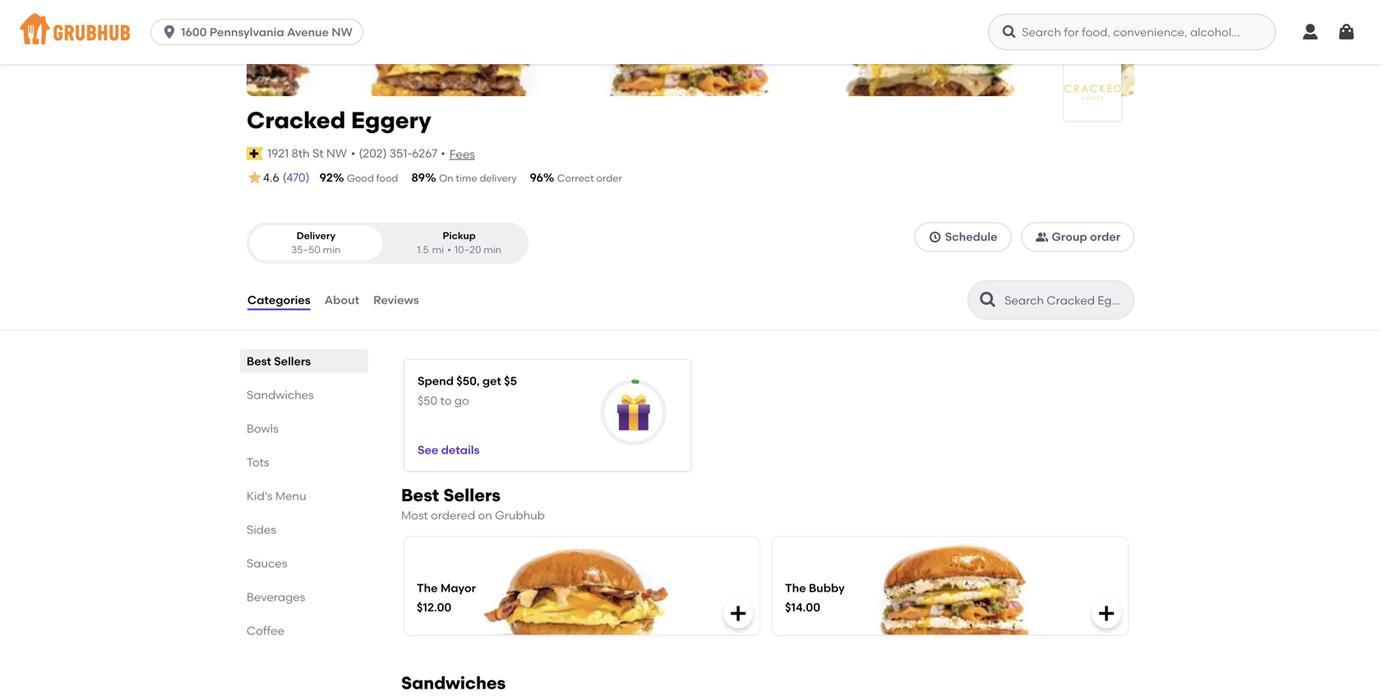 Task type: vqa. For each thing, say whether or not it's contained in the screenshot.
svg icon in Schedule button
yes



Task type: describe. For each thing, give the bounding box(es) containing it.
the for the bubby $14.00
[[785, 581, 806, 595]]

Search Cracked Eggery search field
[[1003, 293, 1129, 309]]

1921 8th st nw button
[[267, 145, 348, 163]]

go
[[455, 394, 469, 408]]

pickup 1.5 mi • 10–20 min
[[417, 230, 502, 256]]

grubhub
[[495, 509, 545, 523]]

search icon image
[[979, 290, 999, 310]]

on
[[478, 509, 492, 523]]

351-
[[390, 147, 412, 161]]

option group containing delivery 35–50 min
[[247, 222, 529, 264]]

most
[[401, 509, 428, 523]]

cracked eggery
[[247, 107, 431, 134]]

tots
[[247, 456, 269, 470]]

fees
[[450, 147, 475, 161]]

reward icon image
[[616, 395, 652, 431]]

(470)
[[283, 171, 310, 185]]

good
[[347, 172, 374, 184]]

order for correct order
[[597, 172, 622, 184]]

reviews button
[[373, 271, 420, 330]]

$5
[[504, 374, 517, 388]]

subscription pass image
[[247, 147, 263, 160]]

kid's
[[247, 489, 273, 503]]

• (202) 351-6267 • fees
[[351, 147, 475, 161]]

bubby
[[809, 581, 845, 595]]

st
[[313, 147, 324, 161]]

see details
[[418, 443, 480, 457]]

kid's menu
[[247, 489, 306, 503]]

details
[[441, 443, 480, 457]]

$12.00
[[417, 601, 452, 615]]

spend
[[418, 374, 454, 388]]

people icon image
[[1036, 231, 1049, 244]]

cracked
[[247, 107, 346, 134]]

sides
[[247, 523, 276, 537]]

min inside delivery 35–50 min
[[323, 244, 341, 256]]

$14.00
[[785, 601, 821, 615]]

delivery
[[480, 172, 517, 184]]

6267
[[412, 147, 438, 161]]

see
[[418, 443, 439, 457]]

96
[[530, 171, 543, 185]]

star icon image
[[247, 170, 263, 186]]

35–50
[[291, 244, 321, 256]]

1.5
[[417, 244, 429, 256]]

best sellers
[[247, 355, 311, 369]]

eggery
[[351, 107, 431, 134]]

main navigation navigation
[[0, 0, 1382, 64]]

the bubby $14.00
[[785, 581, 845, 615]]

reviews
[[373, 293, 419, 307]]

4.6
[[263, 171, 279, 185]]

coffee
[[247, 624, 285, 638]]

best for best sellers most ordered on grubhub
[[401, 485, 439, 506]]

92
[[320, 171, 333, 185]]

nw for 1921 8th st nw
[[327, 147, 347, 161]]

sellers for best sellers
[[274, 355, 311, 369]]



Task type: locate. For each thing, give the bounding box(es) containing it.
best down 'categories' button
[[247, 355, 271, 369]]

best inside best sellers most ordered on grubhub
[[401, 485, 439, 506]]

group order
[[1052, 230, 1121, 244]]

0 horizontal spatial min
[[323, 244, 341, 256]]

nw for 1600 pennsylvania avenue nw
[[332, 25, 353, 39]]

categories
[[248, 293, 311, 307]]

categories button
[[247, 271, 311, 330]]

1 horizontal spatial best
[[401, 485, 439, 506]]

good food
[[347, 172, 398, 184]]

best for best sellers
[[247, 355, 271, 369]]

min down delivery
[[323, 244, 341, 256]]

ordered
[[431, 509, 475, 523]]

svg image inside schedule button
[[929, 231, 942, 244]]

1 horizontal spatial order
[[1091, 230, 1121, 244]]

avenue
[[287, 25, 329, 39]]

nw right st
[[327, 147, 347, 161]]

the mayor $12.00
[[417, 581, 476, 615]]

1600
[[181, 25, 207, 39]]

correct order
[[557, 172, 622, 184]]

bowls
[[247, 422, 279, 436]]

order for group order
[[1091, 230, 1121, 244]]

1 horizontal spatial sandwiches
[[401, 673, 506, 694]]

sellers for best sellers most ordered on grubhub
[[444, 485, 501, 506]]

0 vertical spatial best
[[247, 355, 271, 369]]

(202) 351-6267 button
[[359, 145, 438, 162]]

svg image
[[1301, 22, 1321, 42], [1337, 22, 1357, 42], [929, 231, 942, 244], [729, 604, 748, 624], [1097, 604, 1117, 624]]

1 vertical spatial sellers
[[444, 485, 501, 506]]

get
[[483, 374, 502, 388]]

the
[[417, 581, 438, 595], [785, 581, 806, 595]]

1 horizontal spatial •
[[441, 147, 446, 161]]

option group
[[247, 222, 529, 264]]

1 vertical spatial order
[[1091, 230, 1121, 244]]

spend $50, get $5 $50 to go
[[418, 374, 517, 408]]

Search for food, convenience, alcohol... search field
[[989, 14, 1277, 50]]

$50
[[418, 394, 438, 408]]

89
[[412, 171, 425, 185]]

svg image inside 1600 pennsylvania avenue nw button
[[161, 24, 178, 40]]

0 vertical spatial sellers
[[274, 355, 311, 369]]

1921
[[267, 147, 289, 161]]

sellers
[[274, 355, 311, 369], [444, 485, 501, 506]]

2 horizontal spatial •
[[448, 244, 451, 256]]

2 min from the left
[[484, 244, 502, 256]]

on time delivery
[[439, 172, 517, 184]]

pennsylvania
[[210, 25, 284, 39]]

group order button
[[1022, 222, 1135, 252]]

order
[[597, 172, 622, 184], [1091, 230, 1121, 244]]

•
[[351, 147, 356, 161], [441, 147, 446, 161], [448, 244, 451, 256]]

best sellers most ordered on grubhub
[[401, 485, 545, 523]]

min right 10–20
[[484, 244, 502, 256]]

mayor
[[441, 581, 476, 595]]

min
[[323, 244, 341, 256], [484, 244, 502, 256]]

1 horizontal spatial sellers
[[444, 485, 501, 506]]

1 horizontal spatial the
[[785, 581, 806, 595]]

group
[[1052, 230, 1088, 244]]

1 the from the left
[[417, 581, 438, 595]]

delivery
[[297, 230, 336, 242]]

best up most
[[401, 485, 439, 506]]

1 svg image from the left
[[161, 24, 178, 40]]

0 horizontal spatial best
[[247, 355, 271, 369]]

the inside the bubby $14.00
[[785, 581, 806, 595]]

about button
[[324, 271, 360, 330]]

cracked eggery logo image
[[1064, 83, 1122, 101]]

• left "(202)"
[[351, 147, 356, 161]]

best
[[247, 355, 271, 369], [401, 485, 439, 506]]

1600 pennsylvania avenue nw
[[181, 25, 353, 39]]

sellers up on
[[444, 485, 501, 506]]

the up $12.00
[[417, 581, 438, 595]]

0 horizontal spatial order
[[597, 172, 622, 184]]

0 horizontal spatial the
[[417, 581, 438, 595]]

order right correct
[[597, 172, 622, 184]]

the up $14.00
[[785, 581, 806, 595]]

menu
[[275, 489, 306, 503]]

1600 pennsylvania avenue nw button
[[151, 19, 370, 45]]

sauces
[[247, 557, 287, 571]]

0 vertical spatial order
[[597, 172, 622, 184]]

2 svg image from the left
[[1002, 24, 1018, 40]]

10–20
[[455, 244, 481, 256]]

$50,
[[457, 374, 480, 388]]

sandwiches down 'best sellers'
[[247, 388, 314, 402]]

nw right avenue on the left of page
[[332, 25, 353, 39]]

• right mi
[[448, 244, 451, 256]]

to
[[440, 394, 452, 408]]

about
[[325, 293, 359, 307]]

order inside button
[[1091, 230, 1121, 244]]

1 min from the left
[[323, 244, 341, 256]]

0 horizontal spatial •
[[351, 147, 356, 161]]

0 vertical spatial nw
[[332, 25, 353, 39]]

delivery 35–50 min
[[291, 230, 341, 256]]

nw inside 1921 8th st nw button
[[327, 147, 347, 161]]

(202)
[[359, 147, 387, 161]]

schedule button
[[915, 222, 1012, 252]]

on
[[439, 172, 454, 184]]

order right group
[[1091, 230, 1121, 244]]

0 vertical spatial sandwiches
[[247, 388, 314, 402]]

sellers inside best sellers most ordered on grubhub
[[444, 485, 501, 506]]

1 vertical spatial best
[[401, 485, 439, 506]]

the inside the mayor $12.00
[[417, 581, 438, 595]]

svg image
[[161, 24, 178, 40], [1002, 24, 1018, 40]]

0 horizontal spatial sellers
[[274, 355, 311, 369]]

1921 8th st nw
[[267, 147, 347, 161]]

nw inside 1600 pennsylvania avenue nw button
[[332, 25, 353, 39]]

sandwiches
[[247, 388, 314, 402], [401, 673, 506, 694]]

pickup
[[443, 230, 476, 242]]

1 vertical spatial sandwiches
[[401, 673, 506, 694]]

schedule
[[946, 230, 998, 244]]

8th
[[292, 147, 310, 161]]

2 the from the left
[[785, 581, 806, 595]]

sandwiches down $12.00
[[401, 673, 506, 694]]

time
[[456, 172, 478, 184]]

sellers down 'categories' button
[[274, 355, 311, 369]]

1 horizontal spatial min
[[484, 244, 502, 256]]

1 vertical spatial nw
[[327, 147, 347, 161]]

min inside "pickup 1.5 mi • 10–20 min"
[[484, 244, 502, 256]]

• inside "pickup 1.5 mi • 10–20 min"
[[448, 244, 451, 256]]

correct
[[557, 172, 594, 184]]

nw
[[332, 25, 353, 39], [327, 147, 347, 161]]

• right 6267
[[441, 147, 446, 161]]

0 horizontal spatial sandwiches
[[247, 388, 314, 402]]

0 horizontal spatial svg image
[[161, 24, 178, 40]]

1 horizontal spatial svg image
[[1002, 24, 1018, 40]]

mi
[[432, 244, 444, 256]]

beverages
[[247, 591, 305, 605]]

food
[[376, 172, 398, 184]]

the for the mayor $12.00
[[417, 581, 438, 595]]

fees button
[[449, 145, 476, 164]]

see details button
[[418, 436, 480, 465]]



